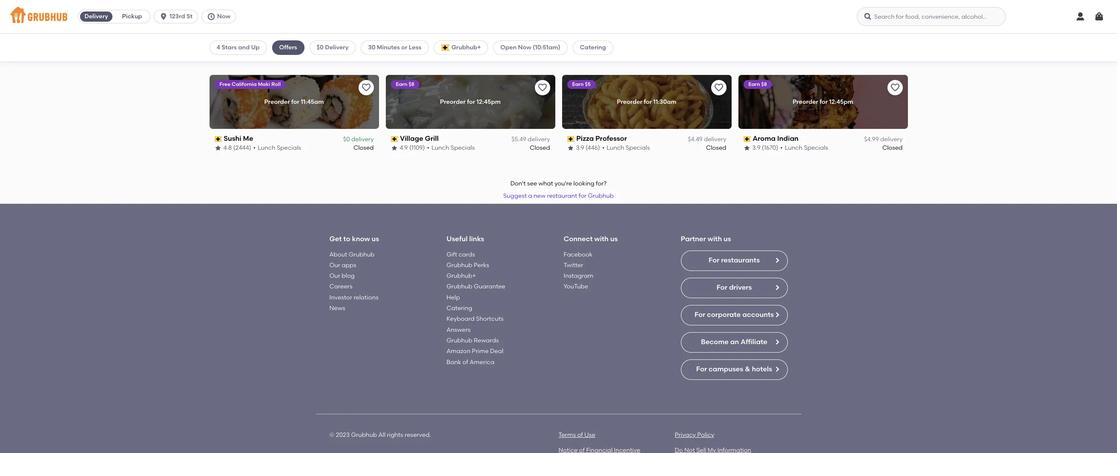 Task type: vqa. For each thing, say whether or not it's contained in the screenshot.


Task type: locate. For each thing, give the bounding box(es) containing it.
lunch down "professor"
[[607, 144, 625, 152]]

3 preorder from the left
[[617, 98, 643, 106]]

$8 for aroma
[[762, 82, 767, 88]]

• lunch specials down "professor"
[[602, 144, 650, 152]]

earn for village grill
[[396, 82, 408, 88]]

preorder for aroma indian
[[793, 98, 819, 106]]

grill
[[425, 135, 439, 143]]

$5.49 delivery for secret thai street food
[[335, 40, 374, 47]]

4 preorder from the left
[[793, 98, 819, 106]]

svg image
[[1095, 12, 1105, 22], [159, 12, 168, 21], [207, 12, 216, 21]]

preorder for 11:30am
[[617, 98, 677, 106]]

save this restaurant button for aroma indian
[[888, 80, 903, 96]]

0 vertical spatial right image
[[774, 257, 781, 264]]

• lunch specials for sushi me
[[253, 144, 301, 152]]

closed
[[354, 48, 374, 55], [530, 48, 550, 55], [354, 144, 374, 152], [530, 144, 550, 152], [706, 144, 727, 152], [883, 144, 903, 152]]

for left drivers
[[717, 284, 728, 292]]

us right connect on the right bottom of page
[[611, 235, 618, 243]]

links
[[469, 235, 484, 243]]

subscription pass image left village
[[391, 136, 398, 142]]

grubhub perks link
[[447, 262, 489, 269]]

1 horizontal spatial $0
[[343, 136, 350, 143]]

useful
[[447, 235, 468, 243]]

grubhub down answers link
[[447, 337, 473, 345]]

subscription pass image left aroma
[[744, 136, 751, 142]]

grubhub down know
[[349, 251, 375, 258]]

delivery for pizza professor
[[704, 136, 727, 143]]

1 right image from the top
[[774, 312, 781, 319]]

0 vertical spatial of
[[463, 359, 468, 366]]

• down market
[[428, 48, 430, 55]]

with right connect on the right bottom of page
[[595, 235, 609, 243]]

4 save this restaurant button from the left
[[888, 80, 903, 96]]

closed down $5.99 delivery
[[530, 48, 550, 55]]

investor
[[330, 294, 352, 302]]

$5.99 delivery
[[512, 40, 550, 47]]

4.8 (2444)
[[223, 144, 251, 152]]

$5.49
[[335, 40, 350, 47], [512, 136, 526, 143]]

grubhub+ inside gift cards grubhub perks grubhub+ grubhub guarantee help catering keyboard shortcuts answers grubhub rewards amazon prime deal bank of america
[[447, 273, 476, 280]]

star icon image left 3.9 (446)
[[567, 145, 574, 152]]

1 vertical spatial grubhub+
[[447, 273, 476, 280]]

for for for restaurants
[[709, 257, 720, 265]]

subscription pass image left secret
[[215, 40, 222, 46]]

$0 for $0 delivery
[[343, 136, 350, 143]]

subscription pass image left sushi
[[215, 136, 222, 142]]

1 horizontal spatial 3.9
[[753, 144, 761, 152]]

2 horizontal spatial earn
[[749, 82, 760, 88]]

• lunch specials down grill
[[427, 144, 475, 152]]

1 horizontal spatial preorder for 12:45pm
[[793, 98, 854, 106]]

specials for village grill
[[451, 144, 475, 152]]

preorder for pizza professor
[[617, 98, 643, 106]]

subscription pass image left the agora
[[567, 40, 575, 46]]

$5.49 delivery
[[335, 40, 374, 47], [512, 136, 550, 143]]

minutes
[[377, 44, 400, 51]]

0 horizontal spatial delivery
[[85, 13, 108, 20]]

• for village grill
[[427, 144, 430, 152]]

news
[[330, 305, 345, 312]]

grubhub+
[[452, 44, 481, 51], [447, 273, 476, 280]]

lunch for rio market
[[432, 48, 450, 55]]

123rd st
[[170, 13, 193, 20]]

1 preorder for 12:45pm from the left
[[440, 98, 501, 106]]

1 horizontal spatial earn
[[572, 82, 584, 88]]

asian
[[255, 48, 271, 55]]

right image
[[774, 312, 781, 319], [774, 366, 781, 373]]

terms
[[559, 432, 576, 439]]

$5.49 for secret thai street food
[[335, 40, 350, 47]]

4.7 (1293)
[[400, 48, 426, 55]]

1 vertical spatial delivery
[[325, 44, 349, 51]]

about grubhub link
[[330, 251, 375, 258]]

1 horizontal spatial now
[[518, 44, 532, 51]]

1 vertical spatial right image
[[774, 366, 781, 373]]

main navigation navigation
[[0, 0, 1118, 34]]

right image right affiliate
[[774, 339, 781, 346]]

• right and
[[250, 48, 253, 55]]

1 save this restaurant image from the left
[[361, 83, 371, 93]]

earn for aroma indian
[[749, 82, 760, 88]]

0 horizontal spatial $5.49
[[335, 40, 350, 47]]

1 with from the left
[[595, 235, 609, 243]]

0 horizontal spatial svg image
[[159, 12, 168, 21]]

svg image for 123rd st
[[159, 12, 168, 21]]

star icon image for secret thai street food
[[215, 49, 221, 56]]

4.9 (1109)
[[400, 144, 425, 152]]

right image for for campuses & hotels
[[774, 366, 781, 373]]

star icon image left 4.9
[[391, 145, 398, 152]]

delivery left 30
[[325, 44, 349, 51]]

us right know
[[372, 235, 379, 243]]

now up secret
[[217, 13, 231, 20]]

0 horizontal spatial with
[[595, 235, 609, 243]]

closed for aroma indian
[[883, 144, 903, 152]]

pizza professor
[[577, 135, 627, 143]]

1 our from the top
[[330, 262, 340, 269]]

amazon
[[447, 348, 471, 355]]

suggest a new restaurant for grubhub
[[504, 193, 614, 200]]

1 horizontal spatial svg image
[[207, 12, 216, 21]]

0 vertical spatial $5.49 delivery
[[335, 40, 374, 47]]

$4.49 delivery
[[688, 136, 727, 143]]

1 vertical spatial $5.49
[[512, 136, 526, 143]]

2 right image from the top
[[774, 366, 781, 373]]

3.9 down aroma
[[753, 144, 761, 152]]

2 us from the left
[[611, 235, 618, 243]]

right image inside for restaurants link
[[774, 257, 781, 264]]

3 us from the left
[[724, 235, 731, 243]]

right image inside for campuses & hotels link
[[774, 366, 781, 373]]

• down agora taverna
[[604, 48, 606, 55]]

1 horizontal spatial subscription pass image
[[744, 136, 751, 142]]

for down partner with us
[[709, 257, 720, 265]]

2 save this restaurant image from the left
[[714, 83, 724, 93]]

grubhub+ right grubhub plus flag logo
[[452, 44, 481, 51]]

$5
[[585, 82, 591, 88]]

1 horizontal spatial $5.49 delivery
[[512, 136, 550, 143]]

0 horizontal spatial 12:45pm
[[477, 98, 501, 106]]

2 with from the left
[[708, 235, 722, 243]]

for left campuses at the right bottom
[[697, 366, 707, 374]]

grubhub left all
[[351, 432, 377, 439]]

1 vertical spatial $0
[[343, 136, 350, 143]]

3 earn from the left
[[749, 82, 760, 88]]

(1109)
[[409, 144, 425, 152]]

lunch down market
[[432, 48, 450, 55]]

12:45pm
[[477, 98, 501, 106], [830, 98, 854, 106]]

subscription pass image for agora taverna
[[567, 40, 575, 46]]

12:45pm for aroma indian
[[830, 98, 854, 106]]

star icon image for aroma indian
[[744, 145, 751, 152]]

grubhub down grubhub+ link on the bottom left
[[447, 284, 473, 291]]

2 3.9 from the left
[[753, 144, 761, 152]]

1 save this restaurant button from the left
[[359, 80, 374, 96]]

2 earn $8 from the left
[[749, 82, 767, 88]]

• lunch specials down market
[[428, 48, 476, 55]]

• right (2444)
[[253, 144, 256, 152]]

4.4 (1472)
[[576, 48, 602, 55]]

grubhub+ down grubhub perks link
[[447, 273, 476, 280]]

lunch for pizza professor
[[607, 144, 625, 152]]

catering link
[[447, 305, 472, 312]]

lunch down indian at top right
[[785, 144, 803, 152]]

star icon image left 4.8 at the top left of the page
[[215, 145, 221, 152]]

0 horizontal spatial earn
[[396, 82, 408, 88]]

12:45pm for village grill
[[477, 98, 501, 106]]

2 12:45pm from the left
[[830, 98, 854, 106]]

• for secret thai street food
[[250, 48, 253, 55]]

us
[[372, 235, 379, 243], [611, 235, 618, 243], [724, 235, 731, 243]]

grubhub down for? on the top of page
[[588, 193, 614, 200]]

0 horizontal spatial us
[[372, 235, 379, 243]]

earn
[[396, 82, 408, 88], [572, 82, 584, 88], [749, 82, 760, 88]]

subscription pass image left pizza
[[567, 136, 575, 142]]

3.9 down pizza
[[576, 144, 584, 152]]

right image for become an affiliate
[[774, 339, 781, 346]]

gift
[[447, 251, 457, 258]]

right image for for drivers
[[774, 284, 781, 291]]

0 horizontal spatial preorder for 12:45pm
[[440, 98, 501, 106]]

• lunch specials down taverna
[[604, 48, 652, 55]]

new
[[534, 193, 546, 200]]

• down the aroma indian
[[781, 144, 783, 152]]

0 vertical spatial subscription pass image
[[215, 40, 222, 46]]

0 horizontal spatial $0
[[317, 44, 324, 51]]

1 horizontal spatial with
[[708, 235, 722, 243]]

• down grill
[[427, 144, 430, 152]]

1 vertical spatial our
[[330, 273, 340, 280]]

• lunch specials right (2444)
[[253, 144, 301, 152]]

us for partner with us
[[724, 235, 731, 243]]

&
[[745, 366, 751, 374]]

star icon image left 5.0
[[215, 49, 221, 56]]

1 vertical spatial catering
[[447, 305, 472, 312]]

specials
[[452, 48, 476, 55], [628, 48, 652, 55], [277, 144, 301, 152], [451, 144, 475, 152], [626, 144, 650, 152], [804, 144, 829, 152]]

0 horizontal spatial $8
[[409, 82, 415, 88]]

about grubhub our apps our blog careers investor relations news
[[330, 251, 379, 312]]

subscription pass image left 'or'
[[391, 40, 398, 46]]

2 preorder from the left
[[440, 98, 466, 106]]

catering inside gift cards grubhub perks grubhub+ grubhub guarantee help catering keyboard shortcuts answers grubhub rewards amazon prime deal bank of america
[[447, 305, 472, 312]]

privacy policy link
[[675, 432, 715, 439]]

• for pizza professor
[[602, 144, 605, 152]]

for for grill
[[467, 98, 475, 106]]

delivery for rio market
[[528, 40, 550, 47]]

careers link
[[330, 284, 353, 291]]

delivery for aroma indian
[[881, 136, 903, 143]]

connect with us
[[564, 235, 618, 243]]

• for sushi me
[[253, 144, 256, 152]]

0 horizontal spatial subscription pass image
[[215, 40, 222, 46]]

0 vertical spatial $5.49
[[335, 40, 350, 47]]

save this restaurant button for village grill
[[535, 80, 550, 96]]

right image inside become an affiliate link
[[774, 339, 781, 346]]

us up "for restaurants"
[[724, 235, 731, 243]]

terms of use
[[559, 432, 596, 439]]

investor relations link
[[330, 294, 379, 302]]

0 horizontal spatial $5.49 delivery
[[335, 40, 374, 47]]

• lunch specials for rio market
[[428, 48, 476, 55]]

1 $8 from the left
[[409, 82, 415, 88]]

1 earn $8 from the left
[[396, 82, 415, 88]]

1 vertical spatial now
[[518, 44, 532, 51]]

closed down $0 delivery at the top of page
[[354, 144, 374, 152]]

1 vertical spatial right image
[[774, 284, 781, 291]]

3.9 for aroma indian
[[753, 144, 761, 152]]

for?
[[596, 181, 607, 188]]

become an affiliate link
[[681, 333, 788, 353]]

• for aroma indian
[[781, 144, 783, 152]]

star icon image left 4.7
[[391, 49, 398, 56]]

1 horizontal spatial earn $8
[[749, 82, 767, 88]]

123rd
[[170, 13, 185, 20]]

reserved.
[[405, 432, 431, 439]]

specials for rio market
[[452, 48, 476, 55]]

rio
[[400, 39, 411, 47]]

closed left minutes
[[354, 48, 374, 55]]

sushi me
[[224, 135, 253, 143]]

see
[[527, 181, 537, 188]]

relations
[[354, 294, 379, 302]]

svg image
[[1076, 12, 1086, 22], [864, 12, 873, 21]]

©
[[330, 432, 335, 439]]

right image right restaurants
[[774, 257, 781, 264]]

right image for for restaurants
[[774, 257, 781, 264]]

save this restaurant button for sushi me
[[359, 80, 374, 96]]

closed up what
[[530, 144, 550, 152]]

delivery left pickup
[[85, 13, 108, 20]]

svg image for now
[[207, 12, 216, 21]]

free california maki roll
[[220, 82, 281, 88]]

for corporate accounts link
[[681, 305, 788, 326]]

open
[[501, 44, 517, 51]]

restaurants
[[721, 257, 760, 265]]

1 vertical spatial subscription pass image
[[744, 136, 751, 142]]

30 minutes or less
[[368, 44, 422, 51]]

help link
[[447, 294, 460, 302]]

preorder
[[264, 98, 290, 106], [440, 98, 466, 106], [617, 98, 643, 106], [793, 98, 819, 106]]

1 vertical spatial of
[[578, 432, 583, 439]]

1 3.9 from the left
[[576, 144, 584, 152]]

3 save this restaurant image from the left
[[890, 83, 901, 93]]

now right open
[[518, 44, 532, 51]]

0 horizontal spatial 3.9
[[576, 144, 584, 152]]

• lunch specials for pizza professor
[[602, 144, 650, 152]]

1 12:45pm from the left
[[477, 98, 501, 106]]

for
[[709, 257, 720, 265], [717, 284, 728, 292], [695, 311, 706, 319], [697, 366, 707, 374]]

earn $8 for village
[[396, 82, 415, 88]]

subscription pass image
[[391, 40, 398, 46], [567, 40, 575, 46], [215, 136, 222, 142], [391, 136, 398, 142], [567, 136, 575, 142]]

0 vertical spatial right image
[[774, 312, 781, 319]]

$5.49 for village grill
[[512, 136, 526, 143]]

4.8
[[223, 144, 232, 152]]

2 right image from the top
[[774, 284, 781, 291]]

secret
[[224, 39, 246, 47]]

for for for drivers
[[717, 284, 728, 292]]

shortcuts
[[476, 316, 504, 323]]

get
[[330, 235, 342, 243]]

bank
[[447, 359, 461, 366]]

2 preorder for 12:45pm from the left
[[793, 98, 854, 106]]

up
[[251, 44, 260, 51]]

0 horizontal spatial save this restaurant image
[[361, 83, 371, 93]]

1 horizontal spatial catering
[[580, 44, 606, 51]]

• lunch specials down indian at top right
[[781, 144, 829, 152]]

closed for secret thai street food
[[354, 48, 374, 55]]

news link
[[330, 305, 345, 312]]

$8 for village
[[409, 82, 415, 88]]

our down the about
[[330, 262, 340, 269]]

subscription pass image inside the agora taverna link
[[567, 40, 575, 46]]

delivery for sushi me
[[351, 136, 374, 143]]

closed for pizza professor
[[706, 144, 727, 152]]

specials for sushi me
[[277, 144, 301, 152]]

subscription pass image
[[215, 40, 222, 46], [744, 136, 751, 142]]

blog
[[342, 273, 355, 280]]

what
[[539, 181, 553, 188]]

1 earn from the left
[[396, 82, 408, 88]]

0 horizontal spatial catering
[[447, 305, 472, 312]]

cards
[[459, 251, 475, 258]]

closed down $4.49 delivery
[[706, 144, 727, 152]]

3.9
[[576, 144, 584, 152], [753, 144, 761, 152]]

• lunch specials for aroma indian
[[781, 144, 829, 152]]

lunch down grill
[[432, 144, 449, 152]]

instagram
[[564, 273, 594, 280]]

0 vertical spatial $0
[[317, 44, 324, 51]]

1 horizontal spatial us
[[611, 235, 618, 243]]

right image inside for corporate accounts link
[[774, 312, 781, 319]]

careers
[[330, 284, 353, 291]]

1 preorder from the left
[[264, 98, 290, 106]]

right image up accounts at the right of the page
[[774, 284, 781, 291]]

0 horizontal spatial earn $8
[[396, 82, 415, 88]]

delivery for secret thai street food
[[352, 40, 374, 47]]

2 horizontal spatial us
[[724, 235, 731, 243]]

svg image inside now button
[[207, 12, 216, 21]]

with right 'partner'
[[708, 235, 722, 243]]

0 horizontal spatial now
[[217, 13, 231, 20]]

catering
[[580, 44, 606, 51], [447, 305, 472, 312]]

save this restaurant image
[[361, 83, 371, 93], [714, 83, 724, 93], [890, 83, 901, 93]]

0 horizontal spatial of
[[463, 359, 468, 366]]

right image
[[774, 257, 781, 264], [774, 284, 781, 291], [774, 339, 781, 346]]

• down pizza professor
[[602, 144, 605, 152]]

1 us from the left
[[372, 235, 379, 243]]

save this restaurant button
[[359, 80, 374, 96], [535, 80, 550, 96], [711, 80, 727, 96], [888, 80, 903, 96]]

lunch right (2444)
[[258, 144, 276, 152]]

0 vertical spatial now
[[217, 13, 231, 20]]

for left corporate
[[695, 311, 706, 319]]

1 right image from the top
[[774, 257, 781, 264]]

1 horizontal spatial $8
[[762, 82, 767, 88]]

our up careers link
[[330, 273, 340, 280]]

professor
[[596, 135, 627, 143]]

less
[[409, 44, 422, 51]]

preorder for 12:45pm
[[440, 98, 501, 106], [793, 98, 854, 106]]

3 save this restaurant button from the left
[[711, 80, 727, 96]]

become an affiliate
[[701, 339, 768, 347]]

2 our from the top
[[330, 273, 340, 280]]

delivery
[[85, 13, 108, 20], [325, 44, 349, 51]]

our
[[330, 262, 340, 269], [330, 273, 340, 280]]

1 horizontal spatial 12:45pm
[[830, 98, 854, 106]]

of right bank at the left
[[463, 359, 468, 366]]

grubhub inside 'about grubhub our apps our blog careers investor relations news'
[[349, 251, 375, 258]]

1 horizontal spatial save this restaurant image
[[714, 83, 724, 93]]

star icon image left 3.9 (1670)
[[744, 145, 751, 152]]

right image inside for drivers link
[[774, 284, 781, 291]]

lunch for sushi me
[[258, 144, 276, 152]]

twitter link
[[564, 262, 584, 269]]

2 $8 from the left
[[762, 82, 767, 88]]

3 right image from the top
[[774, 339, 781, 346]]

2 earn from the left
[[572, 82, 584, 88]]

svg image inside 123rd st button
[[159, 12, 168, 21]]

0 vertical spatial our
[[330, 262, 340, 269]]

us for connect with us
[[611, 235, 618, 243]]

for for indian
[[820, 98, 828, 106]]

for drivers link
[[681, 278, 788, 299]]

star icon image
[[215, 49, 221, 56], [391, 49, 398, 56], [567, 49, 574, 56], [215, 145, 221, 152], [391, 145, 398, 152], [567, 145, 574, 152], [744, 145, 751, 152]]

rio market
[[400, 39, 436, 47]]

of left use
[[578, 432, 583, 439]]

closed for sushi me
[[354, 144, 374, 152]]

2 vertical spatial right image
[[774, 339, 781, 346]]

1 horizontal spatial $5.49
[[512, 136, 526, 143]]

save this restaurant image for pizza professor
[[714, 83, 724, 93]]

1 vertical spatial $5.49 delivery
[[512, 136, 550, 143]]

0 vertical spatial delivery
[[85, 13, 108, 20]]

subscription pass image for village grill
[[391, 136, 398, 142]]

2 save this restaurant button from the left
[[535, 80, 550, 96]]

2 horizontal spatial save this restaurant image
[[890, 83, 901, 93]]

closed down $4.99 delivery
[[883, 144, 903, 152]]



Task type: describe. For each thing, give the bounding box(es) containing it.
$0 for $0 delivery
[[317, 44, 324, 51]]

subscription pass image for rio market
[[391, 40, 398, 46]]

for campuses & hotels
[[697, 366, 773, 374]]

for for professor
[[644, 98, 652, 106]]

become
[[701, 339, 729, 347]]

specials for aroma indian
[[804, 144, 829, 152]]

$5.49 delivery for village grill
[[512, 136, 550, 143]]

grubhub inside suggest a new restaurant for grubhub button
[[588, 193, 614, 200]]

delivery for village grill
[[528, 136, 550, 143]]

0 horizontal spatial svg image
[[864, 12, 873, 21]]

or
[[401, 44, 408, 51]]

for for me
[[291, 98, 299, 106]]

rights
[[387, 432, 403, 439]]

pickup
[[122, 13, 142, 20]]

star icon image for rio market
[[391, 49, 398, 56]]

food
[[285, 39, 302, 47]]

specials for pizza professor
[[626, 144, 650, 152]]

agora taverna link
[[567, 38, 727, 48]]

for for for corporate accounts
[[695, 311, 706, 319]]

star icon image left 4.4
[[567, 49, 574, 56]]

california
[[232, 82, 257, 88]]

for for for campuses & hotels
[[697, 366, 707, 374]]

earn for pizza professor
[[572, 82, 584, 88]]

lunch for village grill
[[432, 144, 449, 152]]

youtube
[[564, 284, 589, 291]]

connect
[[564, 235, 593, 243]]

lunch for aroma indian
[[785, 144, 803, 152]]

policy
[[698, 432, 715, 439]]

$0 delivery
[[317, 44, 349, 51]]

save this restaurant image
[[538, 83, 548, 93]]

preorder for sushi me
[[264, 98, 290, 106]]

11:30am
[[654, 98, 677, 106]]

(209)
[[234, 48, 248, 55]]

5.0 (209)
[[223, 48, 248, 55]]

an
[[731, 339, 739, 347]]

• for rio market
[[428, 48, 430, 55]]

offers
[[279, 44, 297, 51]]

st
[[187, 13, 193, 20]]

street
[[263, 39, 284, 47]]

delivery inside button
[[85, 13, 108, 20]]

for inside button
[[579, 193, 587, 200]]

4.4
[[576, 48, 585, 55]]

taverna
[[599, 39, 626, 47]]

bank of america link
[[447, 359, 495, 366]]

secret thai street food
[[224, 39, 302, 47]]

maki
[[258, 82, 270, 88]]

30
[[368, 44, 376, 51]]

1 horizontal spatial delivery
[[325, 44, 349, 51]]

campuses
[[709, 366, 744, 374]]

subscription pass image for sushi me
[[215, 136, 222, 142]]

aroma
[[753, 135, 776, 143]]

keyboard shortcuts link
[[447, 316, 504, 323]]

earn $8 for aroma
[[749, 82, 767, 88]]

about
[[330, 251, 347, 258]]

preorder for village grill
[[440, 98, 466, 106]]

grubhub plus flag logo image
[[441, 44, 450, 51]]

stars
[[222, 44, 237, 51]]

agora
[[577, 39, 598, 47]]

$4.99
[[865, 136, 879, 143]]

keyboard
[[447, 316, 475, 323]]

star icon image for sushi me
[[215, 145, 221, 152]]

$5.99
[[512, 40, 526, 47]]

(1670)
[[762, 144, 779, 152]]

1 horizontal spatial svg image
[[1076, 12, 1086, 22]]

perks
[[474, 262, 489, 269]]

america
[[470, 359, 495, 366]]

partner with us
[[681, 235, 731, 243]]

delivery button
[[78, 10, 114, 23]]

of inside gift cards grubhub perks grubhub+ grubhub guarantee help catering keyboard shortcuts answers grubhub rewards amazon prime deal bank of america
[[463, 359, 468, 366]]

© 2023 grubhub all rights reserved.
[[330, 432, 431, 439]]

don't see what you're looking for?
[[511, 181, 607, 188]]

a
[[528, 193, 532, 200]]

guarantee
[[474, 284, 506, 291]]

with for partner
[[708, 235, 722, 243]]

privacy
[[675, 432, 696, 439]]

subscription pass image for pizza professor
[[567, 136, 575, 142]]

save this restaurant image for sushi me
[[361, 83, 371, 93]]

now inside button
[[217, 13, 231, 20]]

all
[[379, 432, 386, 439]]

hotels
[[752, 366, 773, 374]]

(10:51am)
[[533, 44, 561, 51]]

apps
[[342, 262, 356, 269]]

for campuses & hotels link
[[681, 360, 788, 380]]

0 vertical spatial catering
[[580, 44, 606, 51]]

grubhub down gift cards link
[[447, 262, 473, 269]]

free
[[220, 82, 231, 88]]

save this restaurant image for aroma indian
[[890, 83, 901, 93]]

and
[[238, 44, 250, 51]]

agora taverna
[[577, 39, 626, 47]]

partner
[[681, 235, 706, 243]]

subscription pass image for aroma indian
[[744, 136, 751, 142]]

affiliate
[[741, 339, 768, 347]]

preorder for 11:45am
[[264, 98, 324, 106]]

me
[[243, 135, 253, 143]]

corporate
[[707, 311, 741, 319]]

prime
[[472, 348, 489, 355]]

with for connect
[[595, 235, 609, 243]]

for restaurants link
[[681, 251, 788, 271]]

123rd st button
[[154, 10, 201, 23]]

right image for for corporate accounts
[[774, 312, 781, 319]]

$4.49
[[688, 136, 703, 143]]

help
[[447, 294, 460, 302]]

know
[[352, 235, 370, 243]]

star icon image for pizza professor
[[567, 145, 574, 152]]

facebook link
[[564, 251, 593, 258]]

gift cards link
[[447, 251, 475, 258]]

aroma indian
[[753, 135, 799, 143]]

facebook twitter instagram youtube
[[564, 251, 594, 291]]

subscription pass image for secret thai street food
[[215, 40, 222, 46]]

privacy policy
[[675, 432, 715, 439]]

1 horizontal spatial of
[[578, 432, 583, 439]]

terms of use link
[[559, 432, 596, 439]]

grubhub+ link
[[447, 273, 476, 280]]

preorder for 12:45pm for village grill
[[440, 98, 501, 106]]

star icon image for village grill
[[391, 145, 398, 152]]

useful links
[[447, 235, 484, 243]]

save this restaurant button for pizza professor
[[711, 80, 727, 96]]

(2444)
[[233, 144, 251, 152]]

lunch down taverna
[[609, 48, 626, 55]]

amazon prime deal link
[[447, 348, 504, 355]]

2 horizontal spatial svg image
[[1095, 12, 1105, 22]]

3.9 for pizza professor
[[576, 144, 584, 152]]

Search for food, convenience, alcohol... search field
[[857, 7, 1006, 26]]

0 vertical spatial grubhub+
[[452, 44, 481, 51]]

closed for rio market
[[530, 48, 550, 55]]

preorder for 12:45pm for aroma indian
[[793, 98, 854, 106]]

closed for village grill
[[530, 144, 550, 152]]

grubhub rewards link
[[447, 337, 499, 345]]

• lunch specials for village grill
[[427, 144, 475, 152]]

village
[[400, 135, 423, 143]]

(1293)
[[409, 48, 426, 55]]



